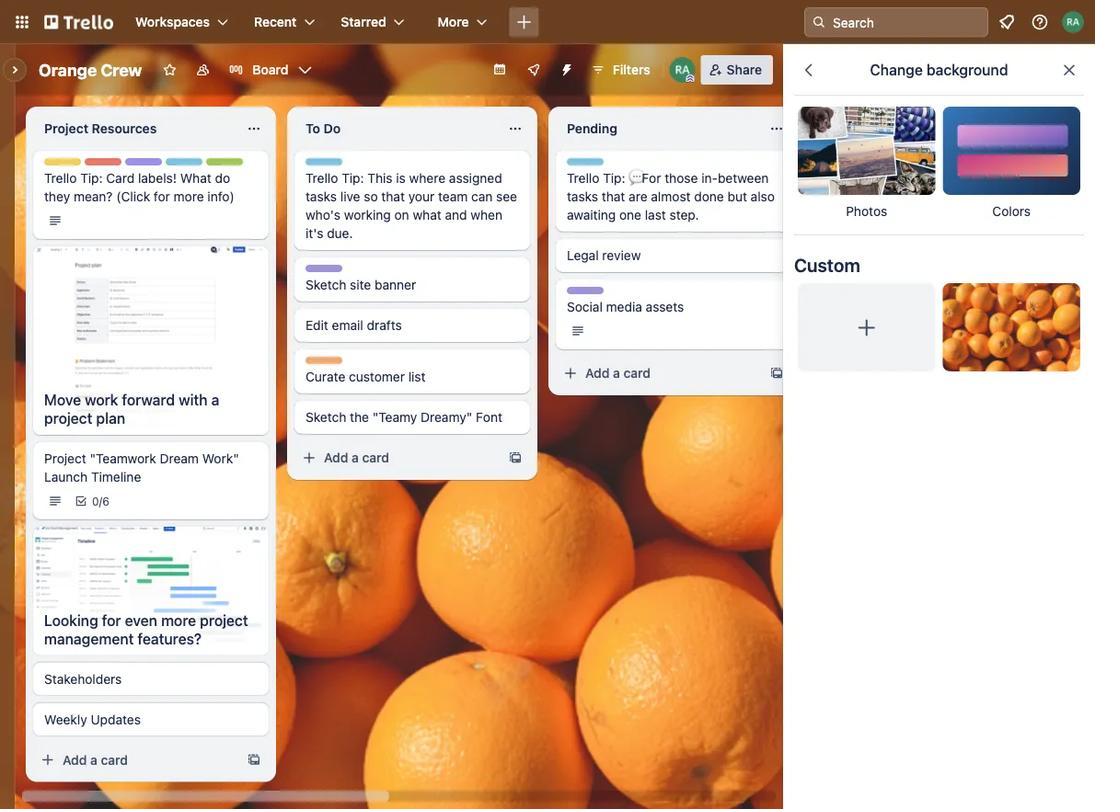 Task type: vqa. For each thing, say whether or not it's contained in the screenshot.
the thieves
no



Task type: describe. For each thing, give the bounding box(es) containing it.
power ups image
[[526, 63, 541, 77]]

photos
[[846, 204, 887, 219]]

with
[[179, 392, 208, 409]]

working
[[344, 208, 391, 223]]

step.
[[670, 208, 699, 223]]

due.
[[327, 226, 353, 241]]

your
[[408, 189, 435, 204]]

a for trello tip: this is where assigned tasks live so that your team can see who's working on what and when it's due.
[[352, 451, 359, 466]]

/
[[99, 495, 102, 508]]

what
[[180, 171, 211, 186]]

it's
[[306, 226, 323, 241]]

Project Resources text field
[[33, 114, 236, 144]]

design team social media assets
[[567, 288, 684, 315]]

1 horizontal spatial add a card
[[324, 451, 389, 466]]

to
[[306, 121, 320, 136]]

filters
[[613, 62, 650, 77]]

in-
[[701, 171, 718, 186]]

project inside move work forward with a project plan
[[44, 410, 92, 427]]

launch
[[44, 470, 88, 485]]

assets
[[646, 300, 684, 315]]

add a card button for move work forward with a project plan
[[33, 746, 239, 775]]

background
[[927, 61, 1008, 79]]

change background
[[870, 61, 1008, 79]]

one
[[619, 208, 641, 223]]

automation image
[[552, 55, 578, 81]]

live
[[340, 189, 360, 204]]

tip: for trello tip: 💬for those in-between tasks that are almost done but also awaiting one last step.
[[603, 171, 625, 186]]

weekly
[[44, 712, 87, 728]]

forward
[[122, 392, 175, 409]]

color: red, title: "priority" element
[[85, 158, 124, 172]]

pending
[[567, 121, 618, 136]]

info)
[[207, 189, 234, 204]]

who's
[[306, 208, 341, 223]]

back to home image
[[44, 7, 113, 37]]

board
[[252, 62, 289, 77]]

more button
[[427, 7, 498, 37]]

curate
[[306, 370, 345, 385]]

0 vertical spatial design
[[125, 159, 162, 172]]

labels!
[[138, 171, 177, 186]]

color: lime, title: "halp" element
[[206, 158, 243, 172]]

change
[[870, 61, 923, 79]]

almost
[[651, 189, 691, 204]]

this
[[367, 171, 393, 186]]

awaiting
[[567, 208, 616, 223]]

💬for
[[629, 171, 661, 186]]

color: purple, title: "design team" element for sketch site banner
[[306, 265, 374, 279]]

more
[[438, 14, 469, 29]]

stakeholders
[[44, 672, 122, 687]]

do
[[324, 121, 341, 136]]

trello for trello tip: card labels! what do they mean? (click for more info)
[[44, 171, 77, 186]]

legal review
[[567, 248, 641, 263]]

share button
[[701, 55, 773, 85]]

a for trello tip: 💬for those in-between tasks that are almost done but also awaiting one last step.
[[613, 366, 620, 381]]

1 vertical spatial card
[[362, 451, 389, 466]]

a for trello tip: card labels! what do they mean? (click for more info)
[[90, 753, 97, 768]]

"teamwork
[[90, 451, 156, 467]]

trello up who's
[[306, 171, 338, 186]]

priority design team
[[85, 159, 194, 172]]

weekly updates link
[[44, 711, 258, 729]]

last
[[645, 208, 666, 223]]

timeline
[[91, 470, 141, 485]]

starred button
[[330, 7, 416, 37]]

create board or workspace image
[[515, 13, 533, 31]]

0 / 6
[[92, 495, 109, 508]]

"teamy
[[373, 410, 417, 425]]

this member is an admin of this board. image
[[686, 75, 695, 83]]

colors
[[992, 204, 1031, 219]]

1 tip from the left
[[198, 159, 215, 172]]

even
[[125, 612, 157, 630]]

updates
[[91, 712, 141, 728]]

color: purple, title: "design team" element for social media assets
[[567, 287, 635, 301]]

banner
[[375, 277, 416, 293]]

resources
[[92, 121, 157, 136]]

review
[[602, 248, 641, 263]]

team
[[438, 189, 468, 204]]

trello tip trello tip: this is where assigned tasks live so that your team can see who's working on what and when it's due.
[[306, 159, 517, 241]]

color: sky, title: "trello tip" element for trello tip: this is where assigned tasks live so that your team can see who's working on what and when it's due.
[[306, 158, 355, 172]]

work
[[85, 392, 118, 409]]

tip for trello tip: 💬for those in-between tasks that are almost done but also awaiting one last step.
[[600, 159, 616, 172]]

custom
[[794, 254, 860, 276]]

done
[[694, 189, 724, 204]]

1 horizontal spatial add a card button
[[295, 444, 501, 473]]

looking
[[44, 612, 98, 630]]

looking for even more project management features? link
[[33, 604, 269, 656]]

card for move work forward with a project plan
[[101, 753, 128, 768]]

curate customer list link
[[306, 368, 519, 387]]

social media assets link
[[567, 298, 780, 317]]

project inside looking for even more project management features?
[[200, 612, 248, 630]]

move work forward with a project plan link
[[33, 384, 269, 435]]

team for sketch
[[345, 266, 374, 279]]

trello for trello tip halp
[[166, 159, 195, 172]]

and
[[445, 208, 467, 223]]

project for project "teamwork dream work" launch timeline
[[44, 451, 86, 467]]



Task type: locate. For each thing, give the bounding box(es) containing it.
1 vertical spatial add
[[324, 451, 348, 466]]

Pending text field
[[556, 114, 758, 144]]

trello tip halp
[[166, 159, 231, 172]]

project up color: yellow, title: "copy request" element at the left top
[[44, 121, 88, 136]]

0 horizontal spatial tasks
[[306, 189, 337, 204]]

2 horizontal spatial add a card
[[585, 366, 651, 381]]

1 horizontal spatial add
[[324, 451, 348, 466]]

2 tasks from the left
[[567, 189, 598, 204]]

1 horizontal spatial project
[[200, 612, 248, 630]]

tasks for that
[[567, 189, 598, 204]]

0 horizontal spatial ruby anderson (rubyanderson7) image
[[670, 57, 695, 83]]

1 vertical spatial for
[[102, 612, 121, 630]]

1 tasks from the left
[[306, 189, 337, 204]]

0 horizontal spatial color: sky, title: "trello tip" element
[[166, 158, 215, 172]]

create from template… image for stakeholders
[[247, 753, 261, 768]]

0 horizontal spatial team
[[165, 159, 194, 172]]

project up launch
[[44, 451, 86, 467]]

1 horizontal spatial design
[[306, 266, 342, 279]]

team right social
[[607, 288, 635, 301]]

design inside design team social media assets
[[567, 288, 604, 301]]

project down move
[[44, 410, 92, 427]]

plan
[[96, 410, 125, 427]]

0 vertical spatial ruby anderson (rubyanderson7) image
[[1062, 11, 1084, 33]]

team for social
[[607, 288, 635, 301]]

1 horizontal spatial color: sky, title: "trello tip" element
[[306, 158, 355, 172]]

add a card button for legal review
[[556, 359, 762, 388]]

project "teamwork dream work" launch timeline
[[44, 451, 239, 485]]

card down the
[[362, 451, 389, 466]]

edit email drafts link
[[306, 317, 519, 335]]

that left "are"
[[602, 189, 625, 204]]

move
[[44, 392, 81, 409]]

team inside design team sketch site banner
[[345, 266, 374, 279]]

2 horizontal spatial tip:
[[603, 171, 625, 186]]

trello down 'to do'
[[306, 159, 335, 172]]

workspaces
[[135, 14, 210, 29]]

add a card button down assets
[[556, 359, 762, 388]]

sketch left the site
[[306, 277, 346, 293]]

halp
[[206, 159, 231, 172]]

design for social
[[567, 288, 604, 301]]

so
[[364, 189, 378, 204]]

0 horizontal spatial tip
[[198, 159, 215, 172]]

add for legal review
[[585, 366, 610, 381]]

1 vertical spatial more
[[161, 612, 196, 630]]

tip:
[[80, 171, 103, 186], [342, 171, 364, 186], [603, 171, 625, 186]]

2 color: sky, title: "trello tip" element from the left
[[306, 158, 355, 172]]

1 horizontal spatial that
[[602, 189, 625, 204]]

weekly updates
[[44, 712, 141, 728]]

add a card button
[[556, 359, 762, 388], [295, 444, 501, 473], [33, 746, 239, 775]]

design inside design team sketch site banner
[[306, 266, 342, 279]]

email
[[332, 318, 363, 333]]

2 vertical spatial design
[[567, 288, 604, 301]]

tip
[[198, 159, 215, 172], [338, 159, 355, 172], [600, 159, 616, 172]]

a inside move work forward with a project plan
[[211, 392, 219, 409]]

add a card down media
[[585, 366, 651, 381]]

2 horizontal spatial tip
[[600, 159, 616, 172]]

1 horizontal spatial for
[[154, 189, 170, 204]]

trello inside trello tip: card labels! what do they mean? (click for more info)
[[44, 171, 77, 186]]

add
[[585, 366, 610, 381], [324, 451, 348, 466], [63, 753, 87, 768]]

but
[[728, 189, 747, 204]]

trello for trello tip trello tip: this is where assigned tasks live so that your team can see who's working on what and when it's due.
[[306, 159, 335, 172]]

orange crew
[[39, 60, 142, 80]]

tip for trello tip: this is where assigned tasks live so that your team can see who's working on what and when it's due.
[[338, 159, 355, 172]]

2 that from the left
[[602, 189, 625, 204]]

create from template… image
[[769, 366, 784, 381]]

ruby anderson (rubyanderson7) image right the filters
[[670, 57, 695, 83]]

Search field
[[826, 8, 988, 36]]

project for project resources
[[44, 121, 88, 136]]

color: sky, title: "trello tip" element
[[166, 158, 215, 172], [306, 158, 355, 172], [567, 158, 616, 172]]

1 project from the top
[[44, 121, 88, 136]]

dream
[[160, 451, 199, 467]]

sketch the "teamy dreamy" font
[[306, 410, 502, 425]]

legal review link
[[567, 247, 780, 265]]

trello left halp
[[166, 159, 195, 172]]

add a card
[[585, 366, 651, 381], [324, 451, 389, 466], [63, 753, 128, 768]]

trello tip: card labels! what do they mean? (click for more info) link
[[44, 169, 258, 206]]

ruby anderson (rubyanderson7) image right open information menu image
[[1062, 11, 1084, 33]]

0 vertical spatial color: purple, title: "design team" element
[[125, 158, 194, 172]]

1 horizontal spatial tip:
[[342, 171, 364, 186]]

0 horizontal spatial add a card button
[[33, 746, 239, 775]]

media
[[606, 300, 642, 315]]

workspaces button
[[124, 7, 239, 37]]

where
[[409, 171, 446, 186]]

project resources
[[44, 121, 157, 136]]

2 vertical spatial team
[[607, 288, 635, 301]]

0 vertical spatial sketch
[[306, 277, 346, 293]]

sketch
[[306, 277, 346, 293], [306, 410, 346, 425]]

stakeholders link
[[44, 671, 258, 689]]

add a card for move work forward with a project plan
[[63, 753, 128, 768]]

trello down pending
[[567, 159, 597, 172]]

tasks for live
[[306, 189, 337, 204]]

tasks inside trello tip trello tip: this is where assigned tasks live so that your team can see who's working on what and when it's due.
[[306, 189, 337, 204]]

1 horizontal spatial tip
[[338, 159, 355, 172]]

font
[[476, 410, 502, 425]]

mean?
[[74, 189, 113, 204]]

sketch inside 'link'
[[306, 410, 346, 425]]

trello tip: 💬for those in-between tasks that are almost done but also awaiting one last step. link
[[567, 169, 780, 225]]

1 horizontal spatial tasks
[[567, 189, 598, 204]]

2 horizontal spatial add
[[585, 366, 610, 381]]

on
[[394, 208, 409, 223]]

0 horizontal spatial create from template… image
[[247, 753, 261, 768]]

0 horizontal spatial for
[[102, 612, 121, 630]]

trello tip: card labels! what do they mean? (click for more info)
[[44, 171, 234, 204]]

list
[[408, 370, 426, 385]]

0 vertical spatial team
[[165, 159, 194, 172]]

for up management
[[102, 612, 121, 630]]

color: sky, title: "trello tip" element for trello tip: 💬for those in-between tasks that are almost done but also awaiting one last step.
[[567, 158, 616, 172]]

for inside trello tip: card labels! what do they mean? (click for more info)
[[154, 189, 170, 204]]

that inside trello tip trello tip: 💬for those in-between tasks that are almost done but also awaiting one last step.
[[602, 189, 625, 204]]

are
[[629, 189, 648, 204]]

filters button
[[585, 55, 656, 85]]

1 vertical spatial add a card button
[[295, 444, 501, 473]]

star or unstar board image
[[162, 63, 177, 77]]

tip inside trello tip trello tip: this is where assigned tasks live so that your team can see who's working on what and when it's due.
[[338, 159, 355, 172]]

2 horizontal spatial team
[[607, 288, 635, 301]]

project up features?
[[200, 612, 248, 630]]

site
[[350, 277, 371, 293]]

team left halp
[[165, 159, 194, 172]]

tasks up who's
[[306, 189, 337, 204]]

add down 'sketch the "teamy dreamy" font'
[[324, 451, 348, 466]]

2 horizontal spatial color: sky, title: "trello tip" element
[[567, 158, 616, 172]]

0 notifications image
[[996, 11, 1018, 33]]

sketch left the
[[306, 410, 346, 425]]

that
[[381, 189, 405, 204], [602, 189, 625, 204]]

2 vertical spatial color: purple, title: "design team" element
[[567, 287, 635, 301]]

3 tip: from the left
[[603, 171, 625, 186]]

management
[[44, 631, 134, 648]]

they
[[44, 189, 70, 204]]

for inside looking for even more project management features?
[[102, 612, 121, 630]]

1 vertical spatial sketch
[[306, 410, 346, 425]]

project inside text box
[[44, 121, 88, 136]]

more inside looking for even more project management features?
[[161, 612, 196, 630]]

1 tip: from the left
[[80, 171, 103, 186]]

0 vertical spatial create from template… image
[[508, 451, 523, 466]]

color: yellow, title: "copy request" element
[[44, 158, 81, 166]]

1 vertical spatial create from template… image
[[247, 753, 261, 768]]

tasks
[[306, 189, 337, 204], [567, 189, 598, 204]]

project "teamwork dream work" launch timeline link
[[44, 450, 258, 487]]

search image
[[812, 15, 826, 29]]

2 horizontal spatial card
[[624, 366, 651, 381]]

what
[[413, 208, 442, 223]]

customer
[[349, 370, 405, 385]]

is
[[396, 171, 406, 186]]

0 horizontal spatial add
[[63, 753, 87, 768]]

those
[[665, 171, 698, 186]]

color: orange, title: "one more step" element
[[306, 357, 342, 364]]

2 tip from the left
[[338, 159, 355, 172]]

2 vertical spatial add a card button
[[33, 746, 239, 775]]

0 vertical spatial add a card button
[[556, 359, 762, 388]]

tip: inside trello tip trello tip: this is where assigned tasks live so that your team can see who's working on what and when it's due.
[[342, 171, 364, 186]]

2 vertical spatial card
[[101, 753, 128, 768]]

tasks up the awaiting
[[567, 189, 598, 204]]

2 horizontal spatial add a card button
[[556, 359, 762, 388]]

features?
[[138, 631, 202, 648]]

team inside design team social media assets
[[607, 288, 635, 301]]

3 color: sky, title: "trello tip" element from the left
[[567, 158, 616, 172]]

0 horizontal spatial card
[[101, 753, 128, 768]]

0 vertical spatial for
[[154, 189, 170, 204]]

color: purple, title: "design team" element
[[125, 158, 194, 172], [306, 265, 374, 279], [567, 287, 635, 301]]

0 horizontal spatial design
[[125, 159, 162, 172]]

add a card for legal review
[[585, 366, 651, 381]]

1 horizontal spatial color: purple, title: "design team" element
[[306, 265, 374, 279]]

3 tip from the left
[[600, 159, 616, 172]]

workspace visible image
[[195, 63, 210, 77]]

1 horizontal spatial team
[[345, 266, 374, 279]]

0 vertical spatial add
[[585, 366, 610, 381]]

when
[[471, 208, 503, 223]]

a down media
[[613, 366, 620, 381]]

orange
[[39, 60, 97, 80]]

that inside trello tip trello tip: this is where assigned tasks live so that your team can see who's working on what and when it's due.
[[381, 189, 405, 204]]

design for sketch
[[306, 266, 342, 279]]

6
[[102, 495, 109, 508]]

1 vertical spatial ruby anderson (rubyanderson7) image
[[670, 57, 695, 83]]

project
[[44, 410, 92, 427], [200, 612, 248, 630]]

tip: for trello tip: this is where assigned tasks live so that your team can see who's working on what and when it's due.
[[342, 171, 364, 186]]

between
[[718, 171, 769, 186]]

looking for even more project management features?
[[44, 612, 248, 648]]

more up features?
[[161, 612, 196, 630]]

add a card button down "teamy
[[295, 444, 501, 473]]

design team sketch site banner
[[306, 266, 416, 293]]

open information menu image
[[1031, 13, 1049, 31]]

1 horizontal spatial create from template… image
[[508, 451, 523, 466]]

add a card down weekly updates
[[63, 753, 128, 768]]

1 sketch from the top
[[306, 277, 346, 293]]

1 vertical spatial project
[[44, 451, 86, 467]]

edit
[[306, 318, 328, 333]]

add for move work forward with a project plan
[[63, 753, 87, 768]]

priority
[[85, 159, 124, 172]]

work"
[[202, 451, 239, 467]]

sketch inside design team sketch site banner
[[306, 277, 346, 293]]

board button
[[221, 55, 320, 85]]

card for legal review
[[624, 366, 651, 381]]

1 vertical spatial project
[[200, 612, 248, 630]]

1 vertical spatial design
[[306, 266, 342, 279]]

team left banner
[[345, 266, 374, 279]]

curate customer list
[[306, 370, 426, 385]]

see
[[496, 189, 517, 204]]

that down is
[[381, 189, 405, 204]]

add a card button down weekly updates link
[[33, 746, 239, 775]]

primary element
[[0, 0, 1095, 44]]

add down weekly
[[63, 753, 87, 768]]

0 horizontal spatial project
[[44, 410, 92, 427]]

tip inside trello tip trello tip: 💬for those in-between tasks that are almost done but also awaiting one last step.
[[600, 159, 616, 172]]

2 project from the top
[[44, 451, 86, 467]]

crew
[[101, 60, 142, 80]]

trello up the awaiting
[[567, 171, 600, 186]]

tip: inside trello tip trello tip: 💬for those in-between tasks that are almost done but also awaiting one last step.
[[603, 171, 625, 186]]

0 vertical spatial card
[[624, 366, 651, 381]]

0 horizontal spatial that
[[381, 189, 405, 204]]

2 horizontal spatial design
[[567, 288, 604, 301]]

0 horizontal spatial tip:
[[80, 171, 103, 186]]

ruby anderson (rubyanderson7) image
[[1062, 11, 1084, 33], [670, 57, 695, 83]]

tip: inside trello tip: card labels! what do they mean? (click for more info)
[[80, 171, 103, 186]]

1 vertical spatial team
[[345, 266, 374, 279]]

To Do text field
[[295, 114, 497, 144]]

1 vertical spatial color: purple, title: "design team" element
[[306, 265, 374, 279]]

0 vertical spatial add a card
[[585, 366, 651, 381]]

1 horizontal spatial ruby anderson (rubyanderson7) image
[[1062, 11, 1084, 33]]

2 vertical spatial add a card
[[63, 753, 128, 768]]

tasks inside trello tip trello tip: 💬for those in-between tasks that are almost done but also awaiting one last step.
[[567, 189, 598, 204]]

calendar power-up image
[[492, 62, 507, 76]]

trello for trello tip trello tip: 💬for those in-between tasks that are almost done but also awaiting one last step.
[[567, 159, 597, 172]]

1 vertical spatial add a card
[[324, 451, 389, 466]]

0 vertical spatial project
[[44, 121, 88, 136]]

a right with
[[211, 392, 219, 409]]

recent
[[254, 14, 297, 29]]

a
[[613, 366, 620, 381], [211, 392, 219, 409], [352, 451, 359, 466], [90, 753, 97, 768]]

move work forward with a project plan
[[44, 392, 219, 427]]

a down weekly updates
[[90, 753, 97, 768]]

add a card down the
[[324, 451, 389, 466]]

tip: left 💬for
[[603, 171, 625, 186]]

0 horizontal spatial add a card
[[63, 753, 128, 768]]

share
[[727, 62, 762, 77]]

more inside trello tip: card labels! what do they mean? (click for more info)
[[174, 189, 204, 204]]

trello tip trello tip: 💬for those in-between tasks that are almost done but also awaiting one last step.
[[567, 159, 775, 223]]

do
[[215, 171, 230, 186]]

a down the
[[352, 451, 359, 466]]

2 sketch from the top
[[306, 410, 346, 425]]

tip: up mean?
[[80, 171, 103, 186]]

1 horizontal spatial card
[[362, 451, 389, 466]]

create from template… image
[[508, 451, 523, 466], [247, 753, 261, 768]]

add down social
[[585, 366, 610, 381]]

create from template… image for sketch the "teamy dreamy" font
[[508, 451, 523, 466]]

legal
[[567, 248, 599, 263]]

more down what
[[174, 189, 204, 204]]

card down media
[[624, 366, 651, 381]]

Board name text field
[[29, 55, 151, 85]]

1 that from the left
[[381, 189, 405, 204]]

0 vertical spatial more
[[174, 189, 204, 204]]

0 horizontal spatial color: purple, title: "design team" element
[[125, 158, 194, 172]]

trello down color: yellow, title: "copy request" element at the left top
[[44, 171, 77, 186]]

for down labels!
[[154, 189, 170, 204]]

project inside project "teamwork dream work" launch timeline
[[44, 451, 86, 467]]

dreamy"
[[421, 410, 472, 425]]

assigned
[[449, 171, 502, 186]]

2 vertical spatial add
[[63, 753, 87, 768]]

trello
[[166, 159, 195, 172], [306, 159, 335, 172], [567, 159, 597, 172], [44, 171, 77, 186], [306, 171, 338, 186], [567, 171, 600, 186]]

2 tip: from the left
[[342, 171, 364, 186]]

card
[[106, 171, 135, 186]]

2 horizontal spatial color: purple, title: "design team" element
[[567, 287, 635, 301]]

tip: up live
[[342, 171, 364, 186]]

card down updates on the left of the page
[[101, 753, 128, 768]]

1 color: sky, title: "trello tip" element from the left
[[166, 158, 215, 172]]

0 vertical spatial project
[[44, 410, 92, 427]]

also
[[751, 189, 775, 204]]

(click
[[116, 189, 150, 204]]



